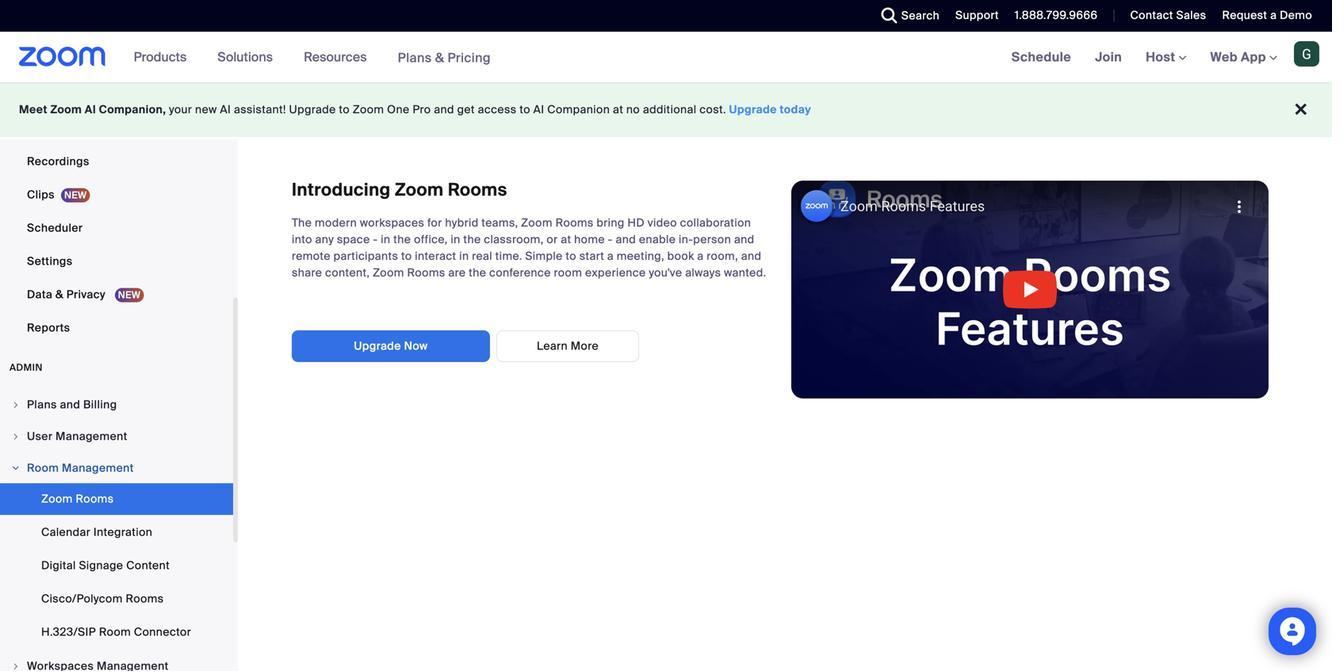 Task type: vqa. For each thing, say whether or not it's contained in the screenshot.
bottommost next year element
no



Task type: describe. For each thing, give the bounding box(es) containing it.
rooms down content
[[126, 592, 164, 607]]

cisco/polycom rooms
[[41, 592, 164, 607]]

resources button
[[304, 32, 374, 82]]

no
[[626, 102, 640, 117]]

demo
[[1280, 8, 1312, 23]]

support
[[956, 8, 999, 23]]

meet zoom ai companion, footer
[[0, 82, 1332, 137]]

at inside meet zoom ai companion, footer
[[613, 102, 623, 117]]

assistant!
[[234, 102, 286, 117]]

collaboration
[[680, 216, 751, 230]]

host
[[1146, 49, 1179, 65]]

1 horizontal spatial upgrade
[[354, 339, 401, 354]]

access
[[478, 102, 517, 117]]

right image for plans
[[11, 400, 21, 410]]

sales
[[1176, 8, 1206, 23]]

time.
[[495, 249, 522, 264]]

zoom up or
[[521, 216, 553, 230]]

app
[[1241, 49, 1266, 65]]

upgrade now
[[354, 339, 428, 354]]

2 - from the left
[[608, 232, 613, 247]]

search
[[901, 8, 940, 23]]

zoom up "for"
[[395, 179, 444, 201]]

product information navigation
[[122, 32, 503, 84]]

1 - from the left
[[373, 232, 378, 247]]

introducing zoom rooms
[[292, 179, 507, 201]]

profile picture image
[[1294, 41, 1320, 67]]

1.888.799.9666 button up schedule link
[[1015, 8, 1098, 23]]

zoom down the participants
[[373, 266, 404, 280]]

zoom right meet
[[50, 102, 82, 117]]

search button
[[870, 0, 944, 32]]

& for data
[[55, 287, 64, 302]]

in left the "real"
[[459, 249, 469, 264]]

1.888.799.9666 button up schedule at right top
[[1003, 0, 1102, 32]]

zoom left one
[[353, 102, 384, 117]]

0 horizontal spatial upgrade
[[289, 102, 336, 117]]

side navigation navigation
[[0, 0, 238, 672]]

the down workspaces
[[393, 232, 411, 247]]

zoom inside room management menu
[[41, 492, 73, 507]]

hd
[[628, 216, 645, 230]]

introducing
[[292, 179, 391, 201]]

to right access
[[520, 102, 530, 117]]

and inside menu item
[[60, 398, 80, 412]]

the modern workspaces for hybrid teams, zoom rooms bring hd video collaboration into any space - in the office, in the classroom, or at home - and enable in-person and remote participants to interact in real time. simple to start a meeting, book a room, and share content, zoom rooms are the conference room experience you've always wanted.
[[292, 216, 766, 280]]

digital
[[41, 559, 76, 573]]

clips link
[[0, 179, 233, 211]]

room
[[554, 266, 582, 280]]

room management
[[27, 461, 134, 476]]

book
[[667, 249, 694, 264]]

always
[[685, 266, 721, 280]]

room,
[[707, 249, 738, 264]]

simple
[[525, 249, 563, 264]]

digital signage content
[[41, 559, 170, 573]]

1 ai from the left
[[85, 102, 96, 117]]

to left interact
[[401, 249, 412, 264]]

solutions button
[[218, 32, 280, 82]]

meeting,
[[617, 249, 664, 264]]

modern
[[315, 216, 357, 230]]

user
[[27, 429, 53, 444]]

rooms up calendar integration
[[76, 492, 114, 507]]

enable
[[639, 232, 676, 247]]

rooms up the home
[[556, 216, 594, 230]]

companion
[[547, 102, 610, 117]]

room inside menu item
[[27, 461, 59, 476]]

content
[[126, 559, 170, 573]]

cost.
[[700, 102, 726, 117]]

for
[[427, 216, 442, 230]]

cisco/polycom rooms link
[[0, 584, 233, 615]]

upgrade today link
[[729, 102, 811, 117]]

2 horizontal spatial a
[[1270, 8, 1277, 23]]

classroom,
[[484, 232, 544, 247]]

zoom rooms link
[[0, 484, 233, 515]]

signage
[[79, 559, 123, 573]]

right image for user
[[11, 432, 21, 442]]

room management menu
[[0, 484, 233, 650]]

in-
[[679, 232, 693, 247]]

settings link
[[0, 246, 233, 278]]

3 ai from the left
[[533, 102, 544, 117]]

learn
[[537, 339, 568, 354]]

get
[[457, 102, 475, 117]]

h.323/sip
[[41, 625, 96, 640]]

contact sales
[[1130, 8, 1206, 23]]

solutions
[[218, 49, 273, 65]]

h.323/sip room connector link
[[0, 617, 233, 649]]

billing
[[83, 398, 117, 412]]

at inside "the modern workspaces for hybrid teams, zoom rooms bring hd video collaboration into any space - in the office, in the classroom, or at home - and enable in-person and remote participants to interact in real time. simple to start a meeting, book a room, and share content, zoom rooms are the conference room experience you've always wanted."
[[561, 232, 571, 247]]

into
[[292, 232, 312, 247]]

plans and billing menu item
[[0, 390, 233, 420]]

the up the "real"
[[463, 232, 481, 247]]

any
[[315, 232, 334, 247]]

2 ai from the left
[[220, 102, 231, 117]]

user management menu item
[[0, 422, 233, 452]]

scheduler link
[[0, 213, 233, 244]]

to down resources dropdown button
[[339, 102, 350, 117]]

calendar integration link
[[0, 517, 233, 549]]

& for plans
[[435, 49, 444, 66]]

2 horizontal spatial upgrade
[[729, 102, 777, 117]]

right image
[[11, 464, 21, 473]]

wanted.
[[724, 266, 766, 280]]

office,
[[414, 232, 448, 247]]

1 horizontal spatial a
[[697, 249, 704, 264]]

resources
[[304, 49, 367, 65]]

the
[[292, 216, 312, 230]]

privacy
[[66, 287, 106, 302]]

additional
[[643, 102, 697, 117]]

user management
[[27, 429, 128, 444]]

in down the hybrid
[[451, 232, 460, 247]]

web app
[[1211, 49, 1266, 65]]

menu item inside side navigation navigation
[[0, 652, 233, 672]]

zoom rooms
[[41, 492, 114, 507]]

you've
[[649, 266, 682, 280]]



Task type: locate. For each thing, give the bounding box(es) containing it.
calendar integration
[[41, 525, 152, 540]]

request
[[1222, 8, 1268, 23]]

management down billing
[[56, 429, 128, 444]]

room management menu item
[[0, 454, 233, 484]]

new
[[195, 102, 217, 117]]

& left pricing
[[435, 49, 444, 66]]

connector
[[134, 625, 191, 640]]

management
[[56, 429, 128, 444], [62, 461, 134, 476]]

to
[[339, 102, 350, 117], [520, 102, 530, 117], [401, 249, 412, 264], [566, 249, 576, 264]]

teams,
[[482, 216, 518, 230]]

interact
[[415, 249, 456, 264]]

in
[[381, 232, 391, 247], [451, 232, 460, 247], [459, 249, 469, 264]]

0 vertical spatial at
[[613, 102, 623, 117]]

clips
[[27, 188, 55, 202]]

web
[[1211, 49, 1238, 65]]

plans for plans & pricing
[[398, 49, 432, 66]]

banner containing products
[[0, 32, 1332, 84]]

0 vertical spatial room
[[27, 461, 59, 476]]

at right or
[[561, 232, 571, 247]]

1 horizontal spatial plans
[[398, 49, 432, 66]]

1 vertical spatial right image
[[11, 432, 21, 442]]

rooms up the hybrid
[[448, 179, 507, 201]]

1 horizontal spatial &
[[435, 49, 444, 66]]

right image inside user management menu item
[[11, 432, 21, 442]]

1 right image from the top
[[11, 400, 21, 410]]

1 vertical spatial at
[[561, 232, 571, 247]]

video
[[648, 216, 677, 230]]

conference
[[489, 266, 551, 280]]

upgrade down product information navigation on the top of page
[[289, 102, 336, 117]]

a up "experience"
[[607, 249, 614, 264]]

room inside menu
[[99, 625, 131, 640]]

upgrade right cost.
[[729, 102, 777, 117]]

request a demo
[[1222, 8, 1312, 23]]

& inside personal menu menu
[[55, 287, 64, 302]]

& inside product information navigation
[[435, 49, 444, 66]]

settings
[[27, 254, 73, 269]]

upgrade left now
[[354, 339, 401, 354]]

3 right image from the top
[[11, 662, 21, 672]]

workspaces
[[360, 216, 424, 230]]

person
[[693, 232, 731, 247]]

rooms
[[448, 179, 507, 201], [556, 216, 594, 230], [407, 266, 445, 280], [76, 492, 114, 507], [126, 592, 164, 607]]

integration
[[93, 525, 152, 540]]

ai right new at the top left of page
[[220, 102, 231, 117]]

banner
[[0, 32, 1332, 84]]

hybrid
[[445, 216, 479, 230]]

2 horizontal spatial ai
[[533, 102, 544, 117]]

1 vertical spatial room
[[99, 625, 131, 640]]

more
[[571, 339, 599, 354]]

personal menu menu
[[0, 0, 233, 346]]

learn more link
[[496, 331, 639, 362]]

zoom logo image
[[19, 47, 106, 67]]

0 vertical spatial right image
[[11, 400, 21, 410]]

plans for plans and billing
[[27, 398, 57, 412]]

rooms down interact
[[407, 266, 445, 280]]

plans inside menu item
[[27, 398, 57, 412]]

1 horizontal spatial room
[[99, 625, 131, 640]]

0 horizontal spatial at
[[561, 232, 571, 247]]

products
[[134, 49, 187, 65]]

calendar
[[41, 525, 91, 540]]

0 horizontal spatial ai
[[85, 102, 96, 117]]

a up always
[[697, 249, 704, 264]]

plans & pricing
[[398, 49, 491, 66]]

0 horizontal spatial &
[[55, 287, 64, 302]]

0 horizontal spatial -
[[373, 232, 378, 247]]

1 horizontal spatial ai
[[220, 102, 231, 117]]

1.888.799.9666 button
[[1003, 0, 1102, 32], [1015, 8, 1098, 23]]

h.323/sip room connector
[[41, 625, 191, 640]]

today
[[780, 102, 811, 117]]

a left demo at the top of page
[[1270, 8, 1277, 23]]

0 vertical spatial management
[[56, 429, 128, 444]]

1 vertical spatial management
[[62, 461, 134, 476]]

& right data
[[55, 287, 64, 302]]

ai left companion,
[[85, 102, 96, 117]]

1 vertical spatial plans
[[27, 398, 57, 412]]

0 vertical spatial &
[[435, 49, 444, 66]]

plans up meet zoom ai companion, your new ai assistant! upgrade to zoom one pro and get access to ai companion at no additional cost. upgrade today
[[398, 49, 432, 66]]

and left 'get'
[[434, 102, 454, 117]]

to up the room
[[566, 249, 576, 264]]

schedule
[[1012, 49, 1071, 65]]

remote
[[292, 249, 331, 264]]

management up zoom rooms link
[[62, 461, 134, 476]]

admin
[[10, 362, 43, 374]]

0 horizontal spatial a
[[607, 249, 614, 264]]

at
[[613, 102, 623, 117], [561, 232, 571, 247]]

at left no
[[613, 102, 623, 117]]

in down workspaces
[[381, 232, 391, 247]]

0 horizontal spatial room
[[27, 461, 59, 476]]

home
[[574, 232, 605, 247]]

join link
[[1083, 32, 1134, 82]]

meetings navigation
[[1000, 32, 1332, 84]]

reports link
[[0, 312, 233, 344]]

menu item
[[0, 652, 233, 672]]

are
[[448, 266, 466, 280]]

and left billing
[[60, 398, 80, 412]]

reports
[[27, 321, 70, 335]]

the
[[393, 232, 411, 247], [463, 232, 481, 247], [469, 266, 486, 280]]

admin menu menu
[[0, 390, 233, 672]]

1.888.799.9666
[[1015, 8, 1098, 23]]

0 horizontal spatial plans
[[27, 398, 57, 412]]

and inside meet zoom ai companion, footer
[[434, 102, 454, 117]]

zoom
[[50, 102, 82, 117], [353, 102, 384, 117], [395, 179, 444, 201], [521, 216, 553, 230], [373, 266, 404, 280], [41, 492, 73, 507]]

plans and billing
[[27, 398, 117, 412]]

0 vertical spatial plans
[[398, 49, 432, 66]]

real
[[472, 249, 492, 264]]

learn more
[[537, 339, 599, 354]]

and up wanted.
[[741, 249, 762, 264]]

participants
[[334, 249, 398, 264]]

and
[[434, 102, 454, 117], [616, 232, 636, 247], [734, 232, 755, 247], [741, 249, 762, 264], [60, 398, 80, 412]]

pricing
[[448, 49, 491, 66]]

web app button
[[1211, 49, 1278, 65]]

- down bring at top
[[608, 232, 613, 247]]

- up the participants
[[373, 232, 378, 247]]

1 horizontal spatial -
[[608, 232, 613, 247]]

upgrade now link
[[292, 331, 490, 362]]

contact
[[1130, 8, 1173, 23]]

ai left companion
[[533, 102, 544, 117]]

2 right image from the top
[[11, 432, 21, 442]]

meet zoom ai companion, your new ai assistant! upgrade to zoom one pro and get access to ai companion at no additional cost. upgrade today
[[19, 102, 811, 117]]

cisco/polycom
[[41, 592, 123, 607]]

now
[[404, 339, 428, 354]]

data & privacy
[[27, 287, 108, 302]]

bring
[[597, 216, 625, 230]]

recordings link
[[0, 146, 233, 178]]

room down cisco/polycom rooms link in the bottom left of the page
[[99, 625, 131, 640]]

1 vertical spatial &
[[55, 287, 64, 302]]

share
[[292, 266, 322, 280]]

1 horizontal spatial at
[[613, 102, 623, 117]]

data & privacy link
[[0, 279, 233, 311]]

management for user management
[[56, 429, 128, 444]]

2 vertical spatial right image
[[11, 662, 21, 672]]

data
[[27, 287, 52, 302]]

and up room,
[[734, 232, 755, 247]]

request a demo link
[[1210, 0, 1332, 32], [1222, 8, 1312, 23]]

zoom up calendar
[[41, 492, 73, 507]]

right image
[[11, 400, 21, 410], [11, 432, 21, 442], [11, 662, 21, 672]]

companion,
[[99, 102, 166, 117]]

plans up user
[[27, 398, 57, 412]]

recordings
[[27, 154, 89, 169]]

and down hd
[[616, 232, 636, 247]]

join
[[1095, 49, 1122, 65]]

one
[[387, 102, 410, 117]]

space
[[337, 232, 370, 247]]

management for room management
[[62, 461, 134, 476]]

room right right image
[[27, 461, 59, 476]]

the down the "real"
[[469, 266, 486, 280]]

contact sales link
[[1118, 0, 1210, 32], [1130, 8, 1206, 23]]

plans inside product information navigation
[[398, 49, 432, 66]]

experience
[[585, 266, 646, 280]]

scheduler
[[27, 221, 83, 236]]

right image inside plans and billing menu item
[[11, 400, 21, 410]]



